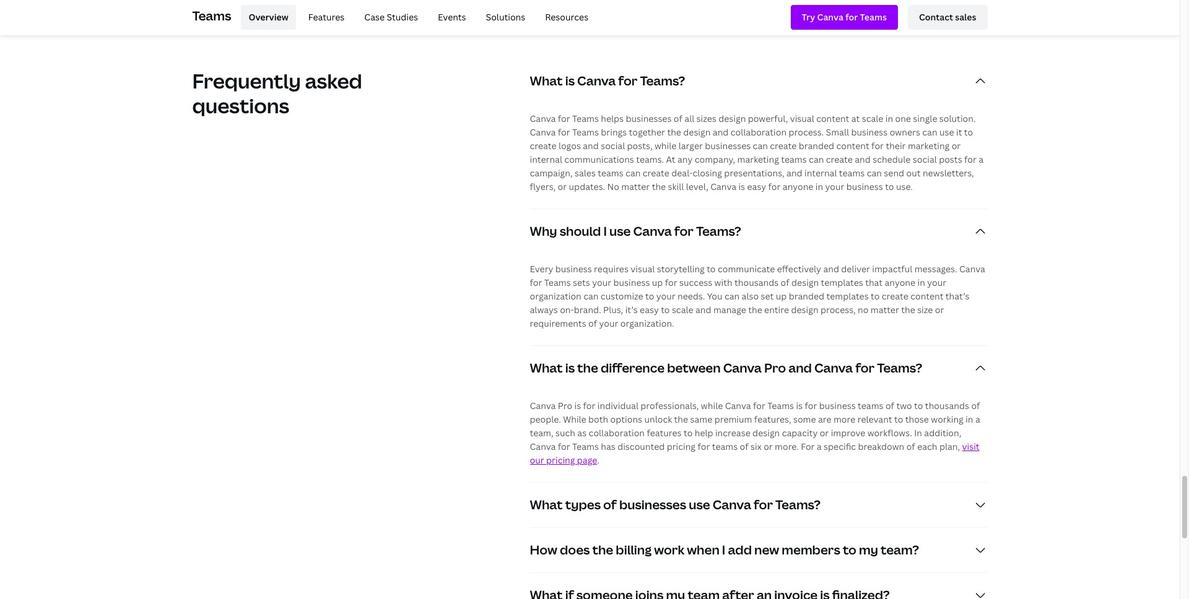 Task type: locate. For each thing, give the bounding box(es) containing it.
teams up the organization at the left of page
[[545, 277, 571, 289]]

difference
[[601, 360, 665, 377]]

1 vertical spatial businesses
[[705, 140, 751, 152]]

anyone inside canva for teams helps businesses of all sizes design powerful, visual content at scale in one single solution. canva for teams brings together the design and collaboration process. small business owners can use it to create logos and social posts, while larger businesses can create branded content for their marketing or internal communications teams. at any company, marketing teams can create and schedule social posts for a campaign, sales teams can create deal-closing presentations, and internal teams can send out newsletters, flyers, or updates. no matter the skill level, canva is easy for anyone in your business to use.
[[783, 181, 814, 193]]

1 vertical spatial collaboration
[[589, 428, 645, 439]]

are
[[819, 414, 832, 426]]

0 horizontal spatial easy
[[640, 304, 659, 316]]

teams? inside what types of businesses use canva for teams? dropdown button
[[776, 497, 821, 514]]

in inside every business requires visual storytelling to communicate effectively and deliver impactful messages. canva for teams sets your business up for success with thousands of design templates that anyone in your organization can customize to your needs. you can also set up branded templates to create content that's always on-brand. plus, it's easy to scale and manage the entire design process, no matter the size or requirements of your organization.
[[918, 277, 926, 289]]

1 what from the top
[[530, 72, 563, 89]]

solutions link
[[479, 5, 533, 30]]

1 vertical spatial scale
[[672, 304, 694, 316]]

content up the size on the bottom right
[[911, 291, 944, 302]]

a right for
[[817, 441, 822, 453]]

1 vertical spatial branded
[[789, 291, 825, 302]]

0 vertical spatial what
[[530, 72, 563, 89]]

use up when
[[689, 497, 711, 514]]

company,
[[695, 154, 736, 165]]

0 vertical spatial anyone
[[783, 181, 814, 193]]

1 vertical spatial pricing
[[547, 455, 575, 467]]

0 horizontal spatial up
[[652, 277, 663, 289]]

billing
[[616, 542, 652, 559]]

i right "should"
[[604, 223, 607, 240]]

a inside canva for teams helps businesses of all sizes design powerful, visual content at scale in one single solution. canva for teams brings together the design and collaboration process. small business owners can use it to create logos and social posts, while larger businesses can create branded content for their marketing or internal communications teams. at any company, marketing teams can create and schedule social posts for a campaign, sales teams can create deal-closing presentations, and internal teams can send out newsletters, flyers, or updates. no matter the skill level, canva is easy for anyone in your business to use.
[[979, 154, 984, 165]]

1 vertical spatial content
[[837, 140, 870, 152]]

social up out
[[913, 154, 938, 165]]

0 horizontal spatial pricing
[[547, 455, 575, 467]]

pro up features, at the bottom right of the page
[[765, 360, 787, 377]]

matter
[[622, 181, 650, 193], [871, 304, 900, 316]]

thousands up working
[[926, 400, 970, 412]]

and up "some"
[[789, 360, 812, 377]]

what is canva for teams? button
[[530, 59, 988, 103]]

1 vertical spatial easy
[[640, 304, 659, 316]]

1 horizontal spatial pro
[[765, 360, 787, 377]]

1 vertical spatial up
[[776, 291, 787, 302]]

teams? up the 'communicate'
[[697, 223, 742, 240]]

canva pro is for individual professionals, while canva for teams is for business teams of two to thousands of people. while both options unlock the same premium features, some are more relevant to those working in a team, such as collaboration features to help increase design capacity or improve workflows. in addition, canva for teams has discounted pricing for teams of six or more. for a specific breakdown of each plan,
[[530, 400, 981, 453]]

teams
[[782, 154, 807, 165], [598, 167, 624, 179], [840, 167, 865, 179], [858, 400, 884, 412], [713, 441, 738, 453]]

larger
[[679, 140, 703, 152]]

pro up while
[[558, 400, 573, 412]]

collaboration inside canva for teams helps businesses of all sizes design powerful, visual content at scale in one single solution. canva for teams brings together the design and collaboration process. small business owners can use it to create logos and social posts, while larger businesses can create branded content for their marketing or internal communications teams. at any company, marketing teams can create and schedule social posts for a campaign, sales teams can create deal-closing presentations, and internal teams can send out newsletters, flyers, or updates. no matter the skill level, canva is easy for anyone in your business to use.
[[731, 126, 787, 138]]

1 horizontal spatial visual
[[791, 113, 815, 125]]

page
[[578, 455, 598, 467]]

2 horizontal spatial use
[[940, 126, 955, 138]]

create left logos
[[530, 140, 557, 152]]

teams? up all at the right of page
[[640, 72, 686, 89]]

1 horizontal spatial collaboration
[[731, 126, 787, 138]]

improve
[[831, 428, 866, 439]]

team,
[[530, 428, 554, 439]]

visit
[[963, 441, 980, 453]]

campaign,
[[530, 167, 573, 179]]

every business requires visual storytelling to communicate effectively and deliver impactful messages. canva for teams sets your business up for success with thousands of design templates that anyone in your organization can customize to your needs. you can also set up branded templates to create content that's always on-brand. plus, it's easy to scale and manage the entire design process, no matter the size or requirements of your organization.
[[530, 263, 986, 330]]

features,
[[755, 414, 792, 426]]

collaboration
[[731, 126, 787, 138], [589, 428, 645, 439]]

does
[[560, 542, 590, 559]]

some
[[794, 414, 817, 426]]

and inside dropdown button
[[789, 360, 812, 377]]

while up at
[[655, 140, 677, 152]]

0 vertical spatial content
[[817, 113, 850, 125]]

create down small
[[827, 154, 853, 165]]

0 vertical spatial a
[[979, 154, 984, 165]]

a up visit
[[976, 414, 981, 426]]

pricing down features
[[667, 441, 696, 453]]

1 vertical spatial pro
[[558, 400, 573, 412]]

storytelling
[[657, 263, 705, 275]]

features
[[647, 428, 682, 439]]

matter right no
[[622, 181, 650, 193]]

pro inside canva pro is for individual professionals, while canva for teams is for business teams of two to thousands of people. while both options unlock the same premium features, some are more relevant to those working in a team, such as collaboration features to help increase design capacity or improve workflows. in addition, canva for teams has discounted pricing for teams of six or more. for a specific breakdown of each plan,
[[558, 400, 573, 412]]

in left one
[[886, 113, 894, 125]]

menu bar
[[236, 5, 596, 30]]

1 vertical spatial visual
[[631, 263, 655, 275]]

pricing right the our
[[547, 455, 575, 467]]

2 vertical spatial content
[[911, 291, 944, 302]]

create
[[530, 140, 557, 152], [771, 140, 797, 152], [827, 154, 853, 165], [643, 167, 670, 179], [882, 291, 909, 302]]

communications
[[565, 154, 635, 165]]

0 horizontal spatial scale
[[672, 304, 694, 316]]

unlock
[[645, 414, 673, 426]]

0 horizontal spatial use
[[610, 223, 631, 240]]

of inside canva for teams helps businesses of all sizes design powerful, visual content at scale in one single solution. canva for teams brings together the design and collaboration process. small business owners can use it to create logos and social posts, while larger businesses can create branded content for their marketing or internal communications teams. at any company, marketing teams can create and schedule social posts for a campaign, sales teams can create deal-closing presentations, and internal teams can send out newsletters, flyers, or updates. no matter the skill level, canva is easy for anyone in your business to use.
[[674, 113, 683, 125]]

social
[[601, 140, 625, 152], [913, 154, 938, 165]]

content down small
[[837, 140, 870, 152]]

workflows.
[[868, 428, 913, 439]]

helps
[[601, 113, 624, 125]]

also
[[742, 291, 759, 302]]

0 vertical spatial up
[[652, 277, 663, 289]]

for
[[619, 72, 638, 89], [558, 113, 571, 125], [558, 126, 571, 138], [872, 140, 884, 152], [965, 154, 977, 165], [769, 181, 781, 193], [675, 223, 694, 240], [530, 277, 543, 289], [665, 277, 678, 289], [856, 360, 875, 377], [583, 400, 596, 412], [754, 400, 766, 412], [805, 400, 818, 412], [558, 441, 571, 453], [698, 441, 710, 453], [754, 497, 773, 514]]

create down that
[[882, 291, 909, 302]]

0 horizontal spatial internal
[[530, 154, 563, 165]]

business down at at the top right
[[852, 126, 888, 138]]

1 horizontal spatial while
[[701, 400, 723, 412]]

2 what from the top
[[530, 360, 563, 377]]

0 horizontal spatial collaboration
[[589, 428, 645, 439]]

business up more
[[820, 400, 856, 412]]

while inside canva pro is for individual professionals, while canva for teams is for business teams of two to thousands of people. while both options unlock the same premium features, some are more relevant to those working in a team, such as collaboration features to help increase design capacity or improve workflows. in addition, canva for teams has discounted pricing for teams of six or more. for a specific breakdown of each plan,
[[701, 400, 723, 412]]

your down requires
[[593, 277, 612, 289]]

1 horizontal spatial matter
[[871, 304, 900, 316]]

people.
[[530, 414, 561, 426]]

teams
[[192, 7, 231, 24], [573, 113, 599, 125], [573, 126, 599, 138], [545, 277, 571, 289], [768, 400, 795, 412], [573, 441, 599, 453]]

addition,
[[925, 428, 962, 439]]

impactful
[[873, 263, 913, 275]]

scale down needs.
[[672, 304, 694, 316]]

1 horizontal spatial easy
[[748, 181, 767, 193]]

brings
[[601, 126, 627, 138]]

use left 'it'
[[940, 126, 955, 138]]

while up same
[[701, 400, 723, 412]]

plan,
[[940, 441, 961, 453]]

help
[[695, 428, 714, 439]]

content up small
[[817, 113, 850, 125]]

at
[[852, 113, 860, 125]]

create down process.
[[771, 140, 797, 152]]

1 horizontal spatial anyone
[[885, 277, 916, 289]]

2 vertical spatial use
[[689, 497, 711, 514]]

how does the billing work when i add new members to my team? button
[[530, 529, 988, 573]]

1 vertical spatial internal
[[805, 167, 838, 179]]

0 horizontal spatial marketing
[[738, 154, 780, 165]]

1 horizontal spatial thousands
[[926, 400, 970, 412]]

1 horizontal spatial use
[[689, 497, 711, 514]]

posts
[[940, 154, 963, 165]]

1 vertical spatial thousands
[[926, 400, 970, 412]]

together
[[629, 126, 666, 138]]

0 vertical spatial use
[[940, 126, 955, 138]]

plus,
[[604, 304, 624, 316]]

same
[[691, 414, 713, 426]]

skill
[[668, 181, 684, 193]]

1 vertical spatial anyone
[[885, 277, 916, 289]]

templates down deliver
[[822, 277, 864, 289]]

two
[[897, 400, 913, 412]]

to inside dropdown button
[[843, 542, 857, 559]]

new
[[755, 542, 780, 559]]

0 vertical spatial branded
[[799, 140, 835, 152]]

0 vertical spatial matter
[[622, 181, 650, 193]]

0 vertical spatial pro
[[765, 360, 787, 377]]

0 horizontal spatial anyone
[[783, 181, 814, 193]]

teams up page
[[573, 441, 599, 453]]

0 horizontal spatial visual
[[631, 263, 655, 275]]

overview link
[[241, 5, 296, 30]]

visual
[[791, 113, 815, 125], [631, 263, 655, 275]]

0 vertical spatial thousands
[[735, 277, 779, 289]]

teams down process.
[[782, 154, 807, 165]]

0 vertical spatial easy
[[748, 181, 767, 193]]

i left 'add' on the right of the page
[[723, 542, 726, 559]]

can down process.
[[809, 154, 825, 165]]

visit our pricing page
[[530, 441, 980, 467]]

or down 'it'
[[952, 140, 961, 152]]

on-
[[560, 304, 574, 316]]

or inside every business requires visual storytelling to communicate effectively and deliver impactful messages. canva for teams sets your business up for success with thousands of design templates that anyone in your organization can customize to your needs. you can also set up branded templates to create content that's always on-brand. plus, it's easy to scale and manage the entire design process, no matter the size or requirements of your organization.
[[936, 304, 945, 316]]

up right set
[[776, 291, 787, 302]]

your
[[826, 181, 845, 193], [593, 277, 612, 289], [928, 277, 947, 289], [657, 291, 676, 302], [600, 318, 619, 330]]

frequently asked questions
[[192, 67, 362, 119]]

1 horizontal spatial social
[[913, 154, 938, 165]]

0 vertical spatial internal
[[530, 154, 563, 165]]

business down schedule
[[847, 181, 884, 193]]

teams up logos
[[573, 126, 599, 138]]

capacity
[[783, 428, 818, 439]]

0 vertical spatial marketing
[[908, 140, 950, 152]]

1 vertical spatial social
[[913, 154, 938, 165]]

anyone down presentations, on the top of page
[[783, 181, 814, 193]]

1 vertical spatial what
[[530, 360, 563, 377]]

the inside canva pro is for individual professionals, while canva for teams is for business teams of two to thousands of people. while both options unlock the same premium features, some are more relevant to those working in a team, such as collaboration features to help increase design capacity or improve workflows. in addition, canva for teams has discounted pricing for teams of six or more. for a specific breakdown of each plan,
[[675, 414, 689, 426]]

teams inside every business requires visual storytelling to communicate effectively and deliver impactful messages. canva for teams sets your business up for success with thousands of design templates that anyone in your organization can customize to your needs. you can also set up branded templates to create content that's always on-brand. plus, it's easy to scale and manage the entire design process, no matter the size or requirements of your organization.
[[545, 277, 571, 289]]

powerful,
[[748, 113, 789, 125]]

2 vertical spatial what
[[530, 497, 563, 514]]

is
[[566, 72, 575, 89], [739, 181, 746, 193], [566, 360, 575, 377], [575, 400, 581, 412], [797, 400, 803, 412]]

can up presentations, on the top of page
[[753, 140, 768, 152]]

templates up process,
[[827, 291, 869, 302]]

can down single
[[923, 126, 938, 138]]

internal up campaign,
[[530, 154, 563, 165]]

closing
[[693, 167, 723, 179]]

easy up organization. in the right bottom of the page
[[640, 304, 659, 316]]

marketing up posts
[[908, 140, 950, 152]]

of left all at the right of page
[[674, 113, 683, 125]]

1 vertical spatial while
[[701, 400, 723, 412]]

templates
[[822, 277, 864, 289], [827, 291, 869, 302]]

teams left overview
[[192, 7, 231, 24]]

0 vertical spatial collaboration
[[731, 126, 787, 138]]

thousands inside every business requires visual storytelling to communicate effectively and deliver impactful messages. canva for teams sets your business up for success with thousands of design templates that anyone in your organization can customize to your needs. you can also set up branded templates to create content that's always on-brand. plus, it's easy to scale and manage the entire design process, no matter the size or requirements of your organization.
[[735, 277, 779, 289]]

a right posts
[[979, 154, 984, 165]]

can up brand.
[[584, 291, 599, 302]]

studies
[[387, 11, 418, 23]]

0 horizontal spatial i
[[604, 223, 607, 240]]

it
[[957, 126, 963, 138]]

business inside canva pro is for individual professionals, while canva for teams is for business teams of two to thousands of people. while both options unlock the same premium features, some are more relevant to those working in a team, such as collaboration features to help increase design capacity or improve workflows. in addition, canva for teams has discounted pricing for teams of six or more. for a specific breakdown of each plan,
[[820, 400, 856, 412]]

anyone down impactful
[[885, 277, 916, 289]]

businesses up work
[[620, 497, 687, 514]]

of down in
[[907, 441, 916, 453]]

resources
[[546, 11, 589, 23]]

1 horizontal spatial internal
[[805, 167, 838, 179]]

3 what from the top
[[530, 497, 563, 514]]

marketing up presentations, on the top of page
[[738, 154, 780, 165]]

use inside canva for teams helps businesses of all sizes design powerful, visual content at scale in one single solution. canva for teams brings together the design and collaboration process. small business owners can use it to create logos and social posts, while larger businesses can create branded content for their marketing or internal communications teams. at any company, marketing teams can create and schedule social posts for a campaign, sales teams can create deal-closing presentations, and internal teams can send out newsletters, flyers, or updates. no matter the skill level, canva is easy for anyone in your business to use.
[[940, 126, 955, 138]]

collaboration inside canva pro is for individual professionals, while canva for teams is for business teams of two to thousands of people. while both options unlock the same premium features, some are more relevant to those working in a team, such as collaboration features to help increase design capacity or improve workflows. in addition, canva for teams has discounted pricing for teams of six or more. for a specific breakdown of each plan,
[[589, 428, 645, 439]]

and
[[713, 126, 729, 138], [583, 140, 599, 152], [855, 154, 871, 165], [787, 167, 803, 179], [824, 263, 840, 275], [696, 304, 712, 316], [789, 360, 812, 377]]

design right "entire"
[[792, 304, 819, 316]]

menu bar containing overview
[[236, 5, 596, 30]]

0 vertical spatial pricing
[[667, 441, 696, 453]]

visual up process.
[[791, 113, 815, 125]]

entire
[[765, 304, 790, 316]]

the right does
[[593, 542, 614, 559]]

design
[[719, 113, 746, 125], [684, 126, 711, 138], [792, 277, 819, 289], [792, 304, 819, 316], [753, 428, 780, 439]]

of left two
[[886, 400, 895, 412]]

businesses up company,
[[705, 140, 751, 152]]

easy down presentations, on the top of page
[[748, 181, 767, 193]]

1 horizontal spatial i
[[723, 542, 726, 559]]

social down the brings
[[601, 140, 625, 152]]

thousands up also
[[735, 277, 779, 289]]

create down teams.
[[643, 167, 670, 179]]

every
[[530, 263, 554, 275]]

teams element
[[192, 0, 988, 35]]

and right presentations, on the top of page
[[787, 167, 803, 179]]

content inside every business requires visual storytelling to communicate effectively and deliver impactful messages. canva for teams sets your business up for success with thousands of design templates that anyone in your organization can customize to your needs. you can also set up branded templates to create content that's always on-brand. plus, it's easy to scale and manage the entire design process, no matter the size or requirements of your organization.
[[911, 291, 944, 302]]

collaboration up has
[[589, 428, 645, 439]]

of left six
[[740, 441, 749, 453]]

what for what is the difference between canva pro and canva for teams?
[[530, 360, 563, 377]]

teams? inside why should i use canva for teams? dropdown button
[[697, 223, 742, 240]]

0 vertical spatial i
[[604, 223, 607, 240]]

while inside canva for teams helps businesses of all sizes design powerful, visual content at scale in one single solution. canva for teams brings together the design and collaboration process. small business owners can use it to create logos and social posts, while larger businesses can create branded content for their marketing or internal communications teams. at any company, marketing teams can create and schedule social posts for a campaign, sales teams can create deal-closing presentations, and internal teams can send out newsletters, flyers, or updates. no matter the skill level, canva is easy for anyone in your business to use.
[[655, 140, 677, 152]]

matter right no at right
[[871, 304, 900, 316]]

1 horizontal spatial scale
[[862, 113, 884, 125]]

your down messages.
[[928, 277, 947, 289]]

in inside canva pro is for individual professionals, while canva for teams is for business teams of two to thousands of people. while both options unlock the same premium features, some are more relevant to those working in a team, such as collaboration features to help increase design capacity or improve workflows. in addition, canva for teams has discounted pricing for teams of six or more. for a specific breakdown of each plan,
[[966, 414, 974, 426]]

small
[[827, 126, 850, 138]]

easy
[[748, 181, 767, 193], [640, 304, 659, 316]]

0 horizontal spatial while
[[655, 140, 677, 152]]

up down storytelling
[[652, 277, 663, 289]]

1 horizontal spatial pricing
[[667, 441, 696, 453]]

deliver
[[842, 263, 871, 275]]

overview
[[249, 11, 289, 23]]

in down messages.
[[918, 277, 926, 289]]

up
[[652, 277, 663, 289], [776, 291, 787, 302]]

2 vertical spatial businesses
[[620, 497, 687, 514]]

0 horizontal spatial pro
[[558, 400, 573, 412]]

visual right requires
[[631, 263, 655, 275]]

teams up features, at the bottom right of the page
[[768, 400, 795, 412]]

pro inside dropdown button
[[765, 360, 787, 377]]

0 horizontal spatial thousands
[[735, 277, 779, 289]]

organization.
[[621, 318, 675, 330]]

the down professionals,
[[675, 414, 689, 426]]

how does the billing work when i add new members to my team?
[[530, 542, 920, 559]]

0 vertical spatial visual
[[791, 113, 815, 125]]

individual
[[598, 400, 639, 412]]

all
[[685, 113, 695, 125]]

teams? inside what is canva for teams? dropdown button
[[640, 72, 686, 89]]

branded down effectively
[[789, 291, 825, 302]]

anyone inside every business requires visual storytelling to communicate effectively and deliver impactful messages. canva for teams sets your business up for success with thousands of design templates that anyone in your organization can customize to your needs. you can also set up branded templates to create content that's always on-brand. plus, it's easy to scale and manage the entire design process, no matter the size or requirements of your organization.
[[885, 277, 916, 289]]

send
[[885, 167, 905, 179]]

0 horizontal spatial matter
[[622, 181, 650, 193]]

scale right at at the top right
[[862, 113, 884, 125]]

and down sizes at the right of page
[[713, 126, 729, 138]]

0 vertical spatial scale
[[862, 113, 884, 125]]

sales
[[575, 167, 596, 179]]

branded down process.
[[799, 140, 835, 152]]

solutions
[[486, 11, 526, 23]]

1 vertical spatial matter
[[871, 304, 900, 316]]

1 vertical spatial i
[[723, 542, 726, 559]]

0 horizontal spatial social
[[601, 140, 625, 152]]

features
[[308, 11, 345, 23]]

0 vertical spatial while
[[655, 140, 677, 152]]



Task type: describe. For each thing, give the bounding box(es) containing it.
in down process.
[[816, 181, 824, 193]]

premium
[[715, 414, 753, 426]]

the left skill
[[652, 181, 666, 193]]

0 vertical spatial businesses
[[626, 113, 672, 125]]

owners
[[890, 126, 921, 138]]

design right sizes at the right of page
[[719, 113, 746, 125]]

why should i use canva for teams?
[[530, 223, 742, 240]]

businesses inside dropdown button
[[620, 497, 687, 514]]

six
[[751, 441, 762, 453]]

why should i use canva for teams? button
[[530, 209, 988, 254]]

1 vertical spatial use
[[610, 223, 631, 240]]

and left deliver
[[824, 263, 840, 275]]

teams? inside what is the difference between canva pro and canva for teams? dropdown button
[[878, 360, 923, 377]]

no
[[608, 181, 620, 193]]

branded inside every business requires visual storytelling to communicate effectively and deliver impactful messages. canva for teams sets your business up for success with thousands of design templates that anyone in your organization can customize to your needs. you can also set up branded templates to create content that's always on-brand. plus, it's easy to scale and manage the entire design process, no matter the size or requirements of your organization.
[[789, 291, 825, 302]]

one
[[896, 113, 912, 125]]

of down effectively
[[781, 277, 790, 289]]

needs.
[[678, 291, 705, 302]]

1 horizontal spatial marketing
[[908, 140, 950, 152]]

what for what types of businesses use canva for teams?
[[530, 497, 563, 514]]

types
[[566, 497, 601, 514]]

what is the difference between canva pro and canva for teams? button
[[530, 346, 988, 391]]

1 horizontal spatial up
[[776, 291, 787, 302]]

members
[[782, 542, 841, 559]]

easy inside every business requires visual storytelling to communicate effectively and deliver impactful messages. canva for teams sets your business up for success with thousands of design templates that anyone in your organization can customize to your needs. you can also set up branded templates to create content that's always on-brand. plus, it's easy to scale and manage the entire design process, no matter the size or requirements of your organization.
[[640, 304, 659, 316]]

resources link
[[538, 5, 596, 30]]

add
[[728, 542, 752, 559]]

the left difference
[[578, 360, 599, 377]]

brand.
[[574, 304, 602, 316]]

can left send
[[867, 167, 883, 179]]

process.
[[789, 126, 824, 138]]

and down you
[[696, 304, 712, 316]]

what for what is canva for teams?
[[530, 72, 563, 89]]

canva inside what is canva for teams? dropdown button
[[578, 72, 616, 89]]

teams down increase
[[713, 441, 738, 453]]

asked
[[305, 67, 362, 94]]

professionals,
[[641, 400, 699, 412]]

single
[[914, 113, 938, 125]]

teams up relevant
[[858, 400, 884, 412]]

and up communications in the top of the page
[[583, 140, 599, 152]]

when
[[687, 542, 720, 559]]

how
[[530, 542, 558, 559]]

is inside canva for teams helps businesses of all sizes design powerful, visual content at scale in one single solution. canva for teams brings together the design and collaboration process. small business owners can use it to create logos and social posts, while larger businesses can create branded content for their marketing or internal communications teams. at any company, marketing teams can create and schedule social posts for a campaign, sales teams can create deal-closing presentations, and internal teams can send out newsletters, flyers, or updates. no matter the skill level, canva is easy for anyone in your business to use.
[[739, 181, 746, 193]]

design up the larger
[[684, 126, 711, 138]]

the up the larger
[[668, 126, 682, 138]]

teams left helps at right top
[[573, 113, 599, 125]]

it's
[[626, 304, 638, 316]]

that's
[[946, 291, 970, 302]]

you
[[708, 291, 723, 302]]

their
[[886, 140, 906, 152]]

can down teams.
[[626, 167, 641, 179]]

presentations,
[[725, 167, 785, 179]]

level,
[[686, 181, 709, 193]]

process,
[[821, 304, 856, 316]]

or down campaign,
[[558, 181, 567, 193]]

teams up no
[[598, 167, 624, 179]]

effectively
[[778, 263, 822, 275]]

your down plus,
[[600, 318, 619, 330]]

1 vertical spatial templates
[[827, 291, 869, 302]]

at
[[667, 154, 676, 165]]

the down also
[[749, 304, 763, 316]]

teams inside teams element
[[192, 7, 231, 24]]

our
[[530, 455, 545, 467]]

canva inside what types of businesses use canva for teams? dropdown button
[[713, 497, 752, 514]]

options
[[611, 414, 643, 426]]

of inside dropdown button
[[604, 497, 617, 514]]

those
[[906, 414, 930, 426]]

pricing inside visit our pricing page
[[547, 455, 575, 467]]

discounted
[[618, 441, 665, 453]]

working
[[932, 414, 964, 426]]

branded inside canva for teams helps businesses of all sizes design powerful, visual content at scale in one single solution. canva for teams brings together the design and collaboration process. small business owners can use it to create logos and social posts, while larger businesses can create branded content for their marketing or internal communications teams. at any company, marketing teams can create and schedule social posts for a campaign, sales teams can create deal-closing presentations, and internal teams can send out newsletters, flyers, or updates. no matter the skill level, canva is easy for anyone in your business to use.
[[799, 140, 835, 152]]

1 vertical spatial a
[[976, 414, 981, 426]]

case studies
[[365, 11, 418, 23]]

out
[[907, 167, 921, 179]]

contact sales image
[[920, 10, 977, 24]]

what types of businesses use canva for teams?
[[530, 497, 821, 514]]

business up customize
[[614, 277, 650, 289]]

communicate
[[718, 263, 776, 275]]

scale inside canva for teams helps businesses of all sizes design powerful, visual content at scale in one single solution. canva for teams brings together the design and collaboration process. small business owners can use it to create logos and social posts, while larger businesses can create branded content for their marketing or internal communications teams. at any company, marketing teams can create and schedule social posts for a campaign, sales teams can create deal-closing presentations, and internal teams can send out newsletters, flyers, or updates. no matter the skill level, canva is easy for anyone in your business to use.
[[862, 113, 884, 125]]

scale inside every business requires visual storytelling to communicate effectively and deliver impactful messages. canva for teams sets your business up for success with thousands of design templates that anyone in your organization can customize to your needs. you can also set up branded templates to create content that's always on-brand. plus, it's easy to scale and manage the entire design process, no matter the size or requirements of your organization.
[[672, 304, 694, 316]]

both
[[589, 414, 609, 426]]

each
[[918, 441, 938, 453]]

use.
[[897, 181, 913, 193]]

of down brand.
[[589, 318, 598, 330]]

what is the difference between canva pro and canva for teams?
[[530, 360, 923, 377]]

menu bar inside teams element
[[236, 5, 596, 30]]

increase
[[716, 428, 751, 439]]

messages.
[[915, 263, 958, 275]]

of up visit
[[972, 400, 981, 412]]

and left schedule
[[855, 154, 871, 165]]

can up manage
[[725, 291, 740, 302]]

that
[[866, 277, 883, 289]]

for
[[801, 441, 815, 453]]

teams.
[[637, 154, 664, 165]]

while
[[563, 414, 587, 426]]

thousands inside canva pro is for individual professionals, while canva for teams is for business teams of two to thousands of people. while both options unlock the same premium features, some are more relevant to those working in a team, such as collaboration features to help increase design capacity or improve workflows. in addition, canva for teams has discounted pricing for teams of six or more. for a specific breakdown of each plan,
[[926, 400, 970, 412]]

pricing inside canva pro is for individual professionals, while canva for teams is for business teams of two to thousands of people. while both options unlock the same premium features, some are more relevant to those working in a team, such as collaboration features to help increase design capacity or improve workflows. in addition, canva for teams has discounted pricing for teams of six or more. for a specific breakdown of each plan,
[[667, 441, 696, 453]]

customize
[[601, 291, 644, 302]]

more
[[834, 414, 856, 426]]

sizes
[[697, 113, 717, 125]]

newsletters,
[[923, 167, 975, 179]]

solution.
[[940, 113, 976, 125]]

matter inside every business requires visual storytelling to communicate effectively and deliver impactful messages. canva for teams sets your business up for success with thousands of design templates that anyone in your organization can customize to your needs. you can also set up branded templates to create content that's always on-brand. plus, it's easy to scale and manage the entire design process, no matter the size or requirements of your organization.
[[871, 304, 900, 316]]

0 vertical spatial social
[[601, 140, 625, 152]]

your left needs.
[[657, 291, 676, 302]]

specific
[[824, 441, 857, 453]]

posts,
[[628, 140, 653, 152]]

matter inside canva for teams helps businesses of all sizes design powerful, visual content at scale in one single solution. canva for teams brings together the design and collaboration process. small business owners can use it to create logos and social posts, while larger businesses can create branded content for their marketing or internal communications teams. at any company, marketing teams can create and schedule social posts for a campaign, sales teams can create deal-closing presentations, and internal teams can send out newsletters, flyers, or updates. no matter the skill level, canva is easy for anyone in your business to use.
[[622, 181, 650, 193]]

case studies link
[[357, 5, 426, 30]]

events link
[[431, 5, 474, 30]]

questions
[[192, 92, 289, 119]]

team?
[[881, 542, 920, 559]]

design inside canva pro is for individual professionals, while canva for teams is for business teams of two to thousands of people. while both options unlock the same premium features, some are more relevant to those working in a team, such as collaboration features to help increase design capacity or improve workflows. in addition, canva for teams has discounted pricing for teams of six or more. for a specific breakdown of each plan,
[[753, 428, 780, 439]]

business up the sets
[[556, 263, 592, 275]]

2 vertical spatial a
[[817, 441, 822, 453]]

between
[[668, 360, 721, 377]]

design down effectively
[[792, 277, 819, 289]]

breakdown
[[859, 441, 905, 453]]

any
[[678, 154, 693, 165]]

as
[[578, 428, 587, 439]]

my
[[860, 542, 879, 559]]

create inside every business requires visual storytelling to communicate effectively and deliver impactful messages. canva for teams sets your business up for success with thousands of design templates that anyone in your organization can customize to your needs. you can also set up branded templates to create content that's always on-brand. plus, it's easy to scale and manage the entire design process, no matter the size or requirements of your organization.
[[882, 291, 909, 302]]

set
[[761, 291, 774, 302]]

visual inside canva for teams helps businesses of all sizes design powerful, visual content at scale in one single solution. canva for teams brings together the design and collaboration process. small business owners can use it to create logos and social posts, while larger businesses can create branded content for their marketing or internal communications teams. at any company, marketing teams can create and schedule social posts for a campaign, sales teams can create deal-closing presentations, and internal teams can send out newsletters, flyers, or updates. no matter the skill level, canva is easy for anyone in your business to use.
[[791, 113, 815, 125]]

canva inside why should i use canva for teams? dropdown button
[[634, 223, 672, 240]]

requirements
[[530, 318, 587, 330]]

your inside canva for teams helps businesses of all sizes design powerful, visual content at scale in one single solution. canva for teams brings together the design and collaboration process. small business owners can use it to create logos and social posts, while larger businesses can create branded content for their marketing or internal communications teams. at any company, marketing teams can create and schedule social posts for a campaign, sales teams can create deal-closing presentations, and internal teams can send out newsletters, flyers, or updates. no matter the skill level, canva is easy for anyone in your business to use.
[[826, 181, 845, 193]]

frequently
[[192, 67, 301, 94]]

or right six
[[764, 441, 773, 453]]

or down the 'are'
[[820, 428, 829, 439]]

the left the size on the bottom right
[[902, 304, 916, 316]]

visual inside every business requires visual storytelling to communicate effectively and deliver impactful messages. canva for teams sets your business up for success with thousands of design templates that anyone in your organization can customize to your needs. you can also set up branded templates to create content that's always on-brand. plus, it's easy to scale and manage the entire design process, no matter the size or requirements of your organization.
[[631, 263, 655, 275]]

why
[[530, 223, 558, 240]]

easy inside canva for teams helps businesses of all sizes design powerful, visual content at scale in one single solution. canva for teams brings together the design and collaboration process. small business owners can use it to create logos and social posts, while larger businesses can create branded content for their marketing or internal communications teams. at any company, marketing teams can create and schedule social posts for a campaign, sales teams can create deal-closing presentations, and internal teams can send out newsletters, flyers, or updates. no matter the skill level, canva is easy for anyone in your business to use.
[[748, 181, 767, 193]]

canva inside every business requires visual storytelling to communicate effectively and deliver impactful messages. canva for teams sets your business up for success with thousands of design templates that anyone in your organization can customize to your needs. you can also set up branded templates to create content that's always on-brand. plus, it's easy to scale and manage the entire design process, no matter the size or requirements of your organization.
[[960, 263, 986, 275]]

1 vertical spatial marketing
[[738, 154, 780, 165]]

no
[[858, 304, 869, 316]]

0 vertical spatial templates
[[822, 277, 864, 289]]

teams left send
[[840, 167, 865, 179]]



Task type: vqa. For each thing, say whether or not it's contained in the screenshot.
'You'
yes



